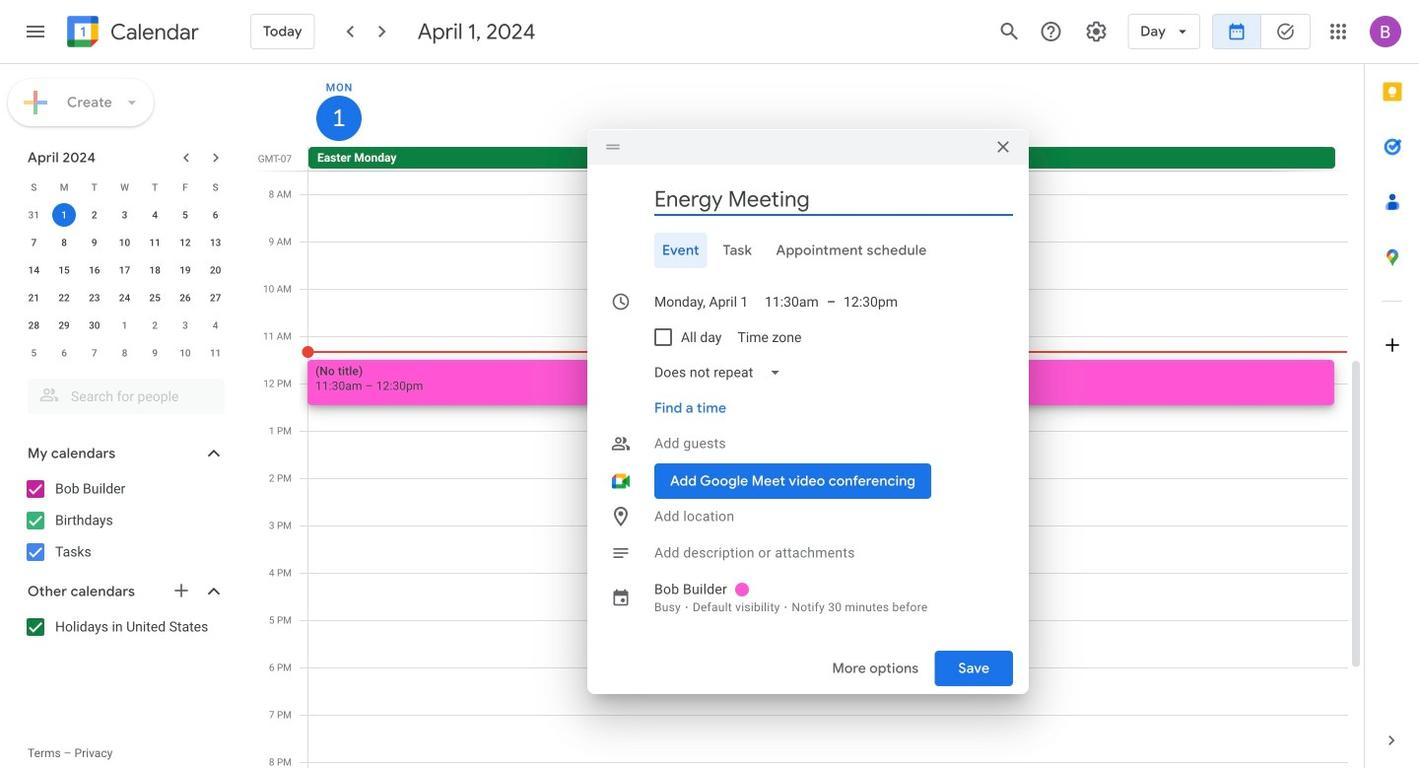 Task type: describe. For each thing, give the bounding box(es) containing it.
Add title text field
[[655, 184, 1014, 214]]

row down may 1 "element"
[[19, 339, 231, 367]]

9 element
[[83, 231, 106, 254]]

15 element
[[52, 258, 76, 282]]

29 element
[[52, 314, 76, 337]]

23 element
[[83, 286, 106, 310]]

5 element
[[173, 203, 197, 227]]

13 element
[[204, 231, 227, 254]]

6 element
[[204, 203, 227, 227]]

30 element
[[83, 314, 106, 337]]

may 10 element
[[173, 341, 197, 365]]

22 element
[[52, 286, 76, 310]]

18 element
[[143, 258, 167, 282]]

row up 3 element
[[19, 174, 231, 201]]

row up 'add title' text box
[[300, 147, 1365, 171]]

Start time text field
[[765, 284, 819, 319]]

21 element
[[22, 286, 46, 310]]

Search for people text field
[[39, 379, 213, 414]]

may 2 element
[[143, 314, 167, 337]]

Start date text field
[[655, 284, 749, 319]]

1, today element
[[52, 203, 76, 227]]

1 horizontal spatial tab list
[[1366, 64, 1420, 713]]

may 5 element
[[22, 341, 46, 365]]

cell inside april 2024 grid
[[49, 201, 79, 229]]

row down 24 element
[[19, 312, 231, 339]]

8 element
[[52, 231, 76, 254]]

row up 17 element
[[19, 229, 231, 256]]

11 element
[[143, 231, 167, 254]]

row down 17 element
[[19, 284, 231, 312]]

march 31 element
[[22, 203, 46, 227]]

monday, april 1, today element
[[316, 96, 362, 141]]

10 element
[[113, 231, 137, 254]]

heading inside calendar "element"
[[106, 20, 199, 44]]

27 element
[[204, 286, 227, 310]]

4 element
[[143, 203, 167, 227]]



Task type: vqa. For each thing, say whether or not it's contained in the screenshot.
Start date "text field" at the top of page
yes



Task type: locate. For each thing, give the bounding box(es) containing it.
main drawer image
[[24, 20, 47, 43]]

19 element
[[173, 258, 197, 282]]

12 element
[[173, 231, 197, 254]]

settings menu image
[[1085, 20, 1108, 43]]

may 7 element
[[83, 341, 106, 365]]

None search field
[[0, 371, 245, 414]]

24 element
[[113, 286, 137, 310]]

row group
[[19, 201, 231, 367]]

7 element
[[22, 231, 46, 254]]

3 element
[[113, 203, 137, 227]]

17 element
[[113, 258, 137, 282]]

add other calendars image
[[172, 581, 191, 600]]

april 2024 grid
[[19, 174, 231, 367]]

26 element
[[173, 286, 197, 310]]

may 11 element
[[204, 341, 227, 365]]

None field
[[647, 355, 797, 390]]

tab list
[[1366, 64, 1420, 713], [603, 233, 1014, 268]]

may 3 element
[[173, 314, 197, 337]]

may 9 element
[[143, 341, 167, 365]]

may 4 element
[[204, 314, 227, 337]]

may 1 element
[[113, 314, 137, 337]]

may 6 element
[[52, 341, 76, 365]]

may 8 element
[[113, 341, 137, 365]]

End time text field
[[844, 284, 898, 319]]

0 horizontal spatial tab list
[[603, 233, 1014, 268]]

28 element
[[22, 314, 46, 337]]

16 element
[[83, 258, 106, 282]]

row up 10 element at the left top
[[19, 201, 231, 229]]

grid
[[252, 64, 1365, 768]]

2 element
[[83, 203, 106, 227]]

25 element
[[143, 286, 167, 310]]

row down 10 element at the left top
[[19, 256, 231, 284]]

heading
[[106, 20, 199, 44]]

to element
[[827, 294, 836, 310]]

cell
[[49, 201, 79, 229]]

20 element
[[204, 258, 227, 282]]

calendar element
[[63, 12, 199, 55]]

my calendars list
[[4, 473, 245, 568]]

14 element
[[22, 258, 46, 282]]

row
[[300, 147, 1365, 171], [19, 174, 231, 201], [19, 201, 231, 229], [19, 229, 231, 256], [19, 256, 231, 284], [19, 284, 231, 312], [19, 312, 231, 339], [19, 339, 231, 367]]



